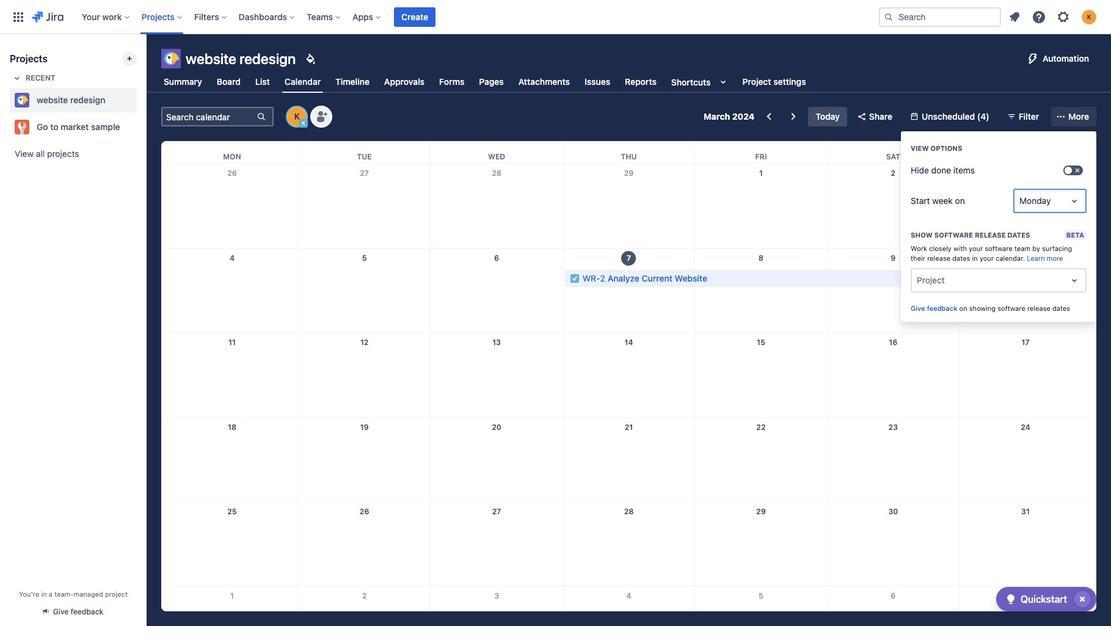 Task type: vqa. For each thing, say whether or not it's contained in the screenshot.
Nova Project
no



Task type: describe. For each thing, give the bounding box(es) containing it.
1 vertical spatial projects
[[10, 53, 48, 64]]

managed
[[74, 590, 103, 598]]

mon link
[[221, 141, 243, 163]]

0 horizontal spatial 7
[[627, 253, 631, 263]]

project for project
[[917, 275, 945, 285]]

view options group
[[901, 131, 1097, 322]]

1 vertical spatial 29
[[756, 507, 766, 516]]

project settings link
[[740, 71, 809, 93]]

0 vertical spatial 29
[[624, 169, 634, 178]]

2 vertical spatial 2
[[362, 592, 367, 601]]

quickstart button
[[996, 587, 1097, 611]]

previous month image
[[762, 109, 777, 124]]

0 horizontal spatial 7 link
[[619, 249, 639, 268]]

automation button
[[1021, 49, 1097, 68]]

create button
[[394, 7, 436, 27]]

showing
[[969, 304, 996, 312]]

2 horizontal spatial dates
[[1053, 304, 1070, 312]]

0 vertical spatial 6
[[494, 253, 499, 263]]

pages link
[[477, 71, 506, 93]]

start
[[911, 195, 930, 206]]

17 link
[[1016, 333, 1035, 353]]

forms
[[439, 76, 465, 87]]

22 link
[[751, 418, 771, 437]]

18 link
[[222, 418, 242, 437]]

1 horizontal spatial 26 link
[[355, 502, 374, 522]]

more button
[[1051, 107, 1097, 126]]

0 vertical spatial 1 link
[[751, 164, 771, 183]]

go to market sample
[[37, 122, 120, 132]]

in inside "work closely with your software team by surfacing their release dates in your calendar."
[[972, 254, 978, 262]]

0 vertical spatial 28 link
[[487, 164, 506, 183]]

team-
[[54, 590, 74, 598]]

31
[[1021, 507, 1030, 516]]

0 vertical spatial website
[[186, 50, 236, 67]]

view options
[[911, 144, 962, 152]]

tue
[[357, 152, 372, 161]]

21 link
[[619, 418, 639, 437]]

teams button
[[303, 7, 345, 27]]

(4)
[[977, 111, 989, 122]]

Search calendar text field
[[162, 108, 255, 125]]

1 vertical spatial 4 link
[[619, 587, 639, 606]]

view for view all projects
[[15, 148, 34, 159]]

0 horizontal spatial redesign
[[70, 95, 105, 105]]

0 horizontal spatial website redesign
[[37, 95, 105, 105]]

1 vertical spatial 28 link
[[619, 502, 639, 522]]

unscheduled
[[922, 111, 975, 122]]

summary link
[[161, 71, 205, 93]]

dates inside "work closely with your software team by surfacing their release dates in your calendar."
[[953, 254, 970, 262]]

learn more
[[1027, 254, 1063, 262]]

beta
[[1066, 231, 1084, 239]]

17
[[1022, 338, 1030, 347]]

work closely with your software team by surfacing their release dates in your calendar.
[[911, 244, 1072, 262]]

0 horizontal spatial give feedback button
[[36, 602, 111, 622]]

board link
[[214, 71, 243, 93]]

0 vertical spatial 6 link
[[487, 249, 506, 268]]

12
[[360, 338, 369, 347]]

issues
[[585, 76, 610, 87]]

1 horizontal spatial 1
[[759, 169, 763, 178]]

software inside heading
[[934, 231, 973, 239]]

1 horizontal spatial 7
[[1023, 592, 1028, 601]]

your profile and settings image
[[1082, 9, 1097, 24]]

projects inside dropdown button
[[141, 11, 175, 22]]

0 horizontal spatial 1 link
[[222, 587, 242, 606]]

filters
[[194, 11, 219, 22]]

row containing wr-2
[[166, 248, 1092, 333]]

heading containing show software release dates
[[901, 230, 1097, 240]]

row containing 11
[[166, 333, 1092, 417]]

21
[[625, 422, 633, 432]]

18
[[228, 422, 236, 432]]

row containing 18
[[166, 417, 1092, 502]]

project group
[[901, 218, 1097, 301]]

thu link
[[618, 141, 639, 163]]

0 horizontal spatial 5 link
[[355, 249, 374, 268]]

calendar.
[[996, 254, 1025, 262]]

you're in a team-managed project
[[19, 590, 128, 598]]

31 link
[[1016, 502, 1035, 522]]

march 2024
[[704, 111, 755, 122]]

0 horizontal spatial 4 link
[[222, 249, 242, 268]]

list link
[[253, 71, 272, 93]]

0 vertical spatial 26 link
[[222, 164, 242, 183]]

view options heading
[[901, 144, 1097, 153]]

attachments link
[[516, 71, 572, 93]]

work
[[911, 244, 927, 252]]

row containing 26
[[166, 164, 1092, 248]]

16 link
[[884, 333, 903, 353]]

1 vertical spatial 26
[[360, 507, 369, 516]]

dismiss quickstart image
[[1073, 589, 1092, 609]]

1 horizontal spatial redesign
[[240, 50, 296, 67]]

board
[[217, 76, 241, 87]]

19
[[360, 422, 369, 432]]

your work button
[[78, 7, 134, 27]]

1 vertical spatial 7 link
[[1016, 587, 1035, 606]]

sat
[[886, 152, 900, 161]]

approvals link
[[382, 71, 427, 93]]

row containing 25
[[166, 502, 1092, 586]]

30 link
[[884, 502, 903, 522]]

1 vertical spatial 2
[[600, 273, 605, 283]]

view for view options
[[911, 144, 929, 152]]

to
[[50, 122, 58, 132]]

project
[[105, 590, 128, 598]]

march
[[704, 111, 730, 122]]

shortcuts button
[[669, 71, 733, 93]]

give feedback button inside 'view options' group
[[911, 304, 957, 313]]

project settings
[[743, 76, 806, 87]]

1 horizontal spatial website redesign
[[186, 50, 296, 67]]

items
[[953, 165, 975, 175]]

automation
[[1043, 53, 1089, 64]]

14 link
[[619, 333, 639, 353]]

feedback for give feedback
[[71, 607, 103, 616]]

check image
[[1004, 592, 1018, 607]]

3
[[494, 592, 499, 601]]

with
[[954, 244, 967, 252]]

1 vertical spatial 6 link
[[884, 587, 903, 606]]

you're
[[19, 590, 39, 598]]

mon
[[223, 152, 241, 161]]

website inside website redesign link
[[37, 95, 68, 105]]

share
[[869, 111, 893, 122]]

1 horizontal spatial 6
[[891, 592, 896, 601]]

create project image
[[125, 54, 134, 64]]

go to market sample link
[[10, 115, 132, 139]]

software for your
[[985, 244, 1013, 252]]

25
[[227, 507, 237, 516]]

28 for 28 link to the bottom
[[624, 507, 634, 516]]

options
[[931, 144, 962, 152]]

fri link
[[753, 141, 769, 163]]

0 vertical spatial your
[[969, 244, 983, 252]]

their
[[911, 254, 925, 262]]

projects
[[47, 148, 79, 159]]

0 vertical spatial 27 link
[[355, 164, 374, 183]]

view all projects
[[15, 148, 79, 159]]

calendar
[[285, 76, 321, 87]]

dashboards button
[[235, 7, 299, 27]]



Task type: locate. For each thing, give the bounding box(es) containing it.
list
[[255, 76, 270, 87]]

add people image
[[314, 109, 329, 124]]

0 vertical spatial 28
[[492, 169, 501, 178]]

timeline link
[[333, 71, 372, 93]]

projects button
[[138, 7, 187, 27]]

0 vertical spatial 2 link
[[884, 164, 903, 183]]

give feedback button
[[911, 304, 957, 313], [36, 602, 111, 622]]

project down their
[[917, 275, 945, 285]]

0 vertical spatial feedback
[[927, 304, 957, 312]]

wed
[[488, 152, 505, 161]]

software up with
[[934, 231, 973, 239]]

recent
[[26, 73, 55, 82]]

7 up analyze
[[627, 253, 631, 263]]

dates up team
[[1008, 231, 1030, 239]]

filter button
[[1002, 107, 1047, 126]]

7 link up analyze
[[619, 249, 639, 268]]

23 link
[[884, 418, 903, 437]]

7 link left dismiss quickstart image
[[1016, 587, 1035, 606]]

filter
[[1019, 111, 1039, 122]]

your work
[[82, 11, 122, 22]]

5 for 5 link to the right
[[759, 592, 763, 601]]

view inside heading
[[911, 144, 929, 152]]

1 vertical spatial software
[[985, 244, 1013, 252]]

24 link
[[1016, 418, 1035, 437]]

open image
[[1067, 194, 1082, 208], [1067, 273, 1082, 288]]

1 vertical spatial feedback
[[71, 607, 103, 616]]

redesign
[[240, 50, 296, 67], [70, 95, 105, 105]]

1 open image from the top
[[1067, 194, 1082, 208]]

your
[[969, 244, 983, 252], [980, 254, 994, 262]]

4 row from the top
[[166, 333, 1092, 417]]

1 vertical spatial redesign
[[70, 95, 105, 105]]

redesign up list
[[240, 50, 296, 67]]

1 horizontal spatial 29
[[756, 507, 766, 516]]

by
[[1033, 244, 1040, 252]]

1 vertical spatial in
[[41, 590, 47, 598]]

release up "work closely with your software team by surfacing their release dates in your calendar."
[[975, 231, 1006, 239]]

1 vertical spatial 26 link
[[355, 502, 374, 522]]

11 link
[[222, 333, 242, 353]]

feedback left 'showing'
[[927, 304, 957, 312]]

0 vertical spatial 1
[[759, 169, 763, 178]]

open image up "beta"
[[1067, 194, 1082, 208]]

open image down surfacing
[[1067, 273, 1082, 288]]

0 vertical spatial 26
[[227, 169, 237, 178]]

1 horizontal spatial release
[[975, 231, 1006, 239]]

1 horizontal spatial 29 link
[[751, 502, 771, 522]]

projects up recent
[[10, 53, 48, 64]]

search image
[[884, 12, 894, 22]]

view all projects link
[[10, 143, 137, 165]]

summary
[[164, 76, 202, 87]]

2 vertical spatial software
[[998, 304, 1026, 312]]

add to starred image
[[133, 93, 148, 108]]

website up board
[[186, 50, 236, 67]]

19 link
[[355, 418, 374, 437]]

software right 'showing'
[[998, 304, 1026, 312]]

28
[[492, 169, 501, 178], [624, 507, 634, 516]]

tab list containing calendar
[[154, 71, 816, 93]]

feedback for give feedback on showing software release dates
[[927, 304, 957, 312]]

project left 'settings'
[[743, 76, 771, 87]]

software up calendar.
[[985, 244, 1013, 252]]

1 horizontal spatial 4 link
[[619, 587, 639, 606]]

website
[[675, 273, 707, 283]]

give feedback button left 'showing'
[[911, 304, 957, 313]]

0 horizontal spatial 29
[[624, 169, 634, 178]]

primary element
[[7, 0, 869, 34]]

hide
[[911, 165, 929, 175]]

5
[[362, 253, 367, 263], [759, 592, 763, 601]]

release inside "work closely with your software team by surfacing their release dates in your calendar."
[[927, 254, 951, 262]]

0 vertical spatial 4 link
[[222, 249, 242, 268]]

0 vertical spatial 5 link
[[355, 249, 374, 268]]

1 horizontal spatial 6 link
[[884, 587, 903, 606]]

release down closely
[[927, 254, 951, 262]]

0 horizontal spatial 4
[[230, 253, 235, 263]]

in left the a
[[41, 590, 47, 598]]

unscheduled (4) button
[[905, 107, 997, 126]]

14
[[625, 338, 633, 347]]

share button
[[852, 107, 900, 126]]

0 horizontal spatial dates
[[953, 254, 970, 262]]

software for showing
[[998, 304, 1026, 312]]

website redesign
[[186, 50, 296, 67], [37, 95, 105, 105]]

1 horizontal spatial 5
[[759, 592, 763, 601]]

0 vertical spatial 4
[[230, 253, 235, 263]]

quickstart
[[1021, 594, 1067, 605]]

1 vertical spatial 5 link
[[751, 587, 771, 606]]

1 horizontal spatial view
[[911, 144, 929, 152]]

1 vertical spatial 6
[[891, 592, 896, 601]]

2 vertical spatial dates
[[1053, 304, 1070, 312]]

1 horizontal spatial 28
[[624, 507, 634, 516]]

grid
[[166, 141, 1092, 626]]

none text field inside project 'group'
[[917, 276, 919, 285]]

4 for the left 4 link
[[230, 253, 235, 263]]

row
[[166, 141, 1092, 163], [166, 164, 1092, 248], [166, 248, 1092, 333], [166, 333, 1092, 417], [166, 417, 1092, 502], [166, 502, 1092, 586], [166, 586, 1092, 626]]

4
[[230, 253, 235, 263], [626, 592, 631, 601]]

1 vertical spatial 7
[[1023, 592, 1028, 601]]

16
[[889, 338, 898, 347]]

5 for leftmost 5 link
[[362, 253, 367, 263]]

13
[[492, 338, 501, 347]]

28 for the top 28 link
[[492, 169, 501, 178]]

view up hide in the top of the page
[[911, 144, 929, 152]]

learn more link
[[1027, 254, 1063, 262]]

7 row from the top
[[166, 586, 1092, 626]]

project for project settings
[[743, 76, 771, 87]]

release inside heading
[[975, 231, 1006, 239]]

1 vertical spatial website
[[37, 95, 68, 105]]

website down recent
[[37, 95, 68, 105]]

your left calendar.
[[980, 254, 994, 262]]

wed link
[[486, 141, 508, 163]]

redesign up go to market sample
[[70, 95, 105, 105]]

1 vertical spatial website redesign
[[37, 95, 105, 105]]

give inside 'view options' group
[[911, 304, 925, 312]]

team
[[1015, 244, 1031, 252]]

0 horizontal spatial 26
[[227, 169, 237, 178]]

forms link
[[437, 71, 467, 93]]

view left all
[[15, 148, 34, 159]]

today
[[816, 111, 840, 122]]

1 horizontal spatial dates
[[1008, 231, 1030, 239]]

on left 'showing'
[[959, 304, 967, 312]]

sample
[[91, 122, 120, 132]]

2 link
[[884, 164, 903, 183], [355, 587, 374, 606]]

on for feedback
[[959, 304, 967, 312]]

give for give feedback on showing software release dates
[[911, 304, 925, 312]]

give for give feedback
[[53, 607, 69, 616]]

0 horizontal spatial give
[[53, 607, 69, 616]]

2 open image from the top
[[1067, 273, 1082, 288]]

1 horizontal spatial 27 link
[[487, 502, 506, 522]]

1 vertical spatial give
[[53, 607, 69, 616]]

1 vertical spatial open image
[[1067, 273, 1082, 288]]

give down team- at the left
[[53, 607, 69, 616]]

0 horizontal spatial 1
[[230, 592, 234, 601]]

0 vertical spatial open image
[[1067, 194, 1082, 208]]

1 row from the top
[[166, 141, 1092, 163]]

sidebar navigation image
[[133, 49, 160, 73]]

banner containing your work
[[0, 0, 1111, 34]]

1 horizontal spatial feedback
[[927, 304, 957, 312]]

row containing mon
[[166, 141, 1092, 163]]

1 horizontal spatial 5 link
[[751, 587, 771, 606]]

1 vertical spatial 2 link
[[355, 587, 374, 606]]

1 horizontal spatial give feedback button
[[911, 304, 957, 313]]

tue link
[[355, 141, 374, 163]]

website redesign link
[[10, 88, 132, 112]]

1 horizontal spatial 27
[[492, 507, 501, 516]]

9 link
[[884, 249, 903, 268]]

0 horizontal spatial website
[[37, 95, 68, 105]]

row containing 1
[[166, 586, 1092, 626]]

25 link
[[222, 502, 242, 522]]

0 horizontal spatial projects
[[10, 53, 48, 64]]

set project background image
[[303, 51, 318, 66]]

software
[[934, 231, 973, 239], [985, 244, 1013, 252], [998, 304, 1026, 312]]

10 link
[[1016, 249, 1035, 268]]

feedback inside 'view options' group
[[927, 304, 957, 312]]

jira image
[[32, 9, 63, 24], [32, 9, 63, 24]]

reports link
[[623, 71, 659, 93]]

on
[[955, 195, 965, 206], [959, 304, 967, 312]]

1 vertical spatial project
[[917, 275, 945, 285]]

5 row from the top
[[166, 417, 1092, 502]]

appswitcher icon image
[[11, 9, 26, 24]]

show
[[911, 231, 933, 239]]

wr-
[[583, 273, 600, 283]]

pages
[[479, 76, 504, 87]]

open image inside project 'group'
[[1067, 273, 1082, 288]]

20 link
[[487, 418, 506, 437]]

banner
[[0, 0, 1111, 34]]

2024
[[732, 111, 755, 122]]

1
[[759, 169, 763, 178], [230, 592, 234, 601]]

settings
[[773, 76, 806, 87]]

projects right work
[[141, 11, 175, 22]]

0 horizontal spatial 29 link
[[619, 164, 639, 183]]

0 horizontal spatial 2 link
[[355, 587, 374, 606]]

reports
[[625, 76, 657, 87]]

28 link
[[487, 164, 506, 183], [619, 502, 639, 522]]

all
[[36, 148, 45, 159]]

closely
[[929, 244, 952, 252]]

13 link
[[487, 333, 506, 353]]

0 horizontal spatial 6
[[494, 253, 499, 263]]

0 horizontal spatial 26 link
[[222, 164, 242, 183]]

give feedback on showing software release dates
[[911, 304, 1070, 312]]

automation image
[[1026, 51, 1040, 66]]

7 right check icon in the bottom of the page
[[1023, 592, 1028, 601]]

1 vertical spatial 4
[[626, 592, 631, 601]]

2 horizontal spatial release
[[1027, 304, 1051, 312]]

project inside 'group'
[[917, 275, 945, 285]]

start week on
[[911, 195, 965, 206]]

23
[[889, 422, 898, 432]]

work
[[102, 11, 122, 22]]

22
[[756, 422, 766, 432]]

1 vertical spatial 27
[[492, 507, 501, 516]]

apps
[[352, 11, 373, 22]]

0 horizontal spatial in
[[41, 590, 47, 598]]

release up "17"
[[1027, 304, 1051, 312]]

current
[[642, 273, 673, 283]]

0 vertical spatial 7
[[627, 253, 631, 263]]

5 link
[[355, 249, 374, 268], [751, 587, 771, 606]]

grid containing wr-2
[[166, 141, 1092, 626]]

collapse recent projects image
[[10, 71, 24, 86]]

0 vertical spatial give
[[911, 304, 925, 312]]

0 vertical spatial 7 link
[[619, 249, 639, 268]]

dates inside heading
[[1008, 231, 1030, 239]]

help image
[[1032, 9, 1046, 24]]

27
[[360, 169, 369, 178], [492, 507, 501, 516]]

3 link
[[487, 587, 506, 606]]

2 row from the top
[[166, 164, 1092, 248]]

fri
[[755, 152, 767, 161]]

0 vertical spatial 5
[[362, 253, 367, 263]]

0 horizontal spatial 28
[[492, 169, 501, 178]]

hide done items
[[911, 165, 975, 175]]

6 row from the top
[[166, 502, 1092, 586]]

4 for the bottom 4 link
[[626, 592, 631, 601]]

thu
[[621, 152, 637, 161]]

0 horizontal spatial 5
[[362, 253, 367, 263]]

1 vertical spatial 27 link
[[487, 502, 506, 522]]

1 horizontal spatial website
[[186, 50, 236, 67]]

None text field
[[917, 276, 919, 285]]

add to starred image
[[133, 120, 148, 134]]

1 vertical spatial dates
[[953, 254, 970, 262]]

in down show software release dates at the top right of page
[[972, 254, 978, 262]]

dates
[[1008, 231, 1030, 239], [953, 254, 970, 262], [1053, 304, 1070, 312]]

0 vertical spatial projects
[[141, 11, 175, 22]]

1 vertical spatial give feedback button
[[36, 602, 111, 622]]

on right week
[[955, 195, 965, 206]]

next month image
[[786, 109, 801, 124]]

dates down more
[[1053, 304, 1070, 312]]

feedback down managed
[[71, 607, 103, 616]]

0 horizontal spatial feedback
[[71, 607, 103, 616]]

1 vertical spatial 1
[[230, 592, 234, 601]]

Search field
[[879, 7, 1001, 27]]

1 vertical spatial 29 link
[[751, 502, 771, 522]]

12 link
[[355, 333, 374, 353]]

8
[[759, 253, 764, 263]]

give down their
[[911, 304, 925, 312]]

3 row from the top
[[166, 248, 1092, 333]]

1 horizontal spatial 2 link
[[884, 164, 903, 183]]

open image for work closely with your software team by surfacing their release dates in your calendar.
[[1067, 273, 1082, 288]]

give feedback button down you're in a team-managed project
[[36, 602, 111, 622]]

notifications image
[[1007, 9, 1022, 24]]

website redesign up market
[[37, 95, 105, 105]]

on for week
[[955, 195, 965, 206]]

0 horizontal spatial 2
[[362, 592, 367, 601]]

software inside "work closely with your software team by surfacing their release dates in your calendar."
[[985, 244, 1013, 252]]

0 vertical spatial project
[[743, 76, 771, 87]]

timeline
[[335, 76, 370, 87]]

0 vertical spatial website redesign
[[186, 50, 296, 67]]

open image for start week on
[[1067, 194, 1082, 208]]

heading
[[901, 230, 1097, 240]]

unscheduled image
[[910, 112, 919, 122]]

1 vertical spatial release
[[927, 254, 951, 262]]

tab list
[[154, 71, 816, 93]]

approvals
[[384, 76, 425, 87]]

1 vertical spatial your
[[980, 254, 994, 262]]

8 link
[[751, 249, 771, 268]]

dates down with
[[953, 254, 970, 262]]

0 horizontal spatial 27 link
[[355, 164, 374, 183]]

1 horizontal spatial 2
[[600, 273, 605, 283]]

your down show software release dates at the top right of page
[[969, 244, 983, 252]]

1 horizontal spatial 28 link
[[619, 502, 639, 522]]

0 vertical spatial 2
[[891, 169, 896, 178]]

website redesign up board
[[186, 50, 296, 67]]

2
[[891, 169, 896, 178], [600, 273, 605, 283], [362, 592, 367, 601]]

0 vertical spatial redesign
[[240, 50, 296, 67]]

6
[[494, 253, 499, 263], [891, 592, 896, 601]]

create
[[401, 11, 428, 22]]

0 vertical spatial 27
[[360, 169, 369, 178]]

settings image
[[1056, 9, 1071, 24]]

0 vertical spatial dates
[[1008, 231, 1030, 239]]

view
[[911, 144, 929, 152], [15, 148, 34, 159]]

1 horizontal spatial in
[[972, 254, 978, 262]]

more
[[1047, 254, 1063, 262]]



